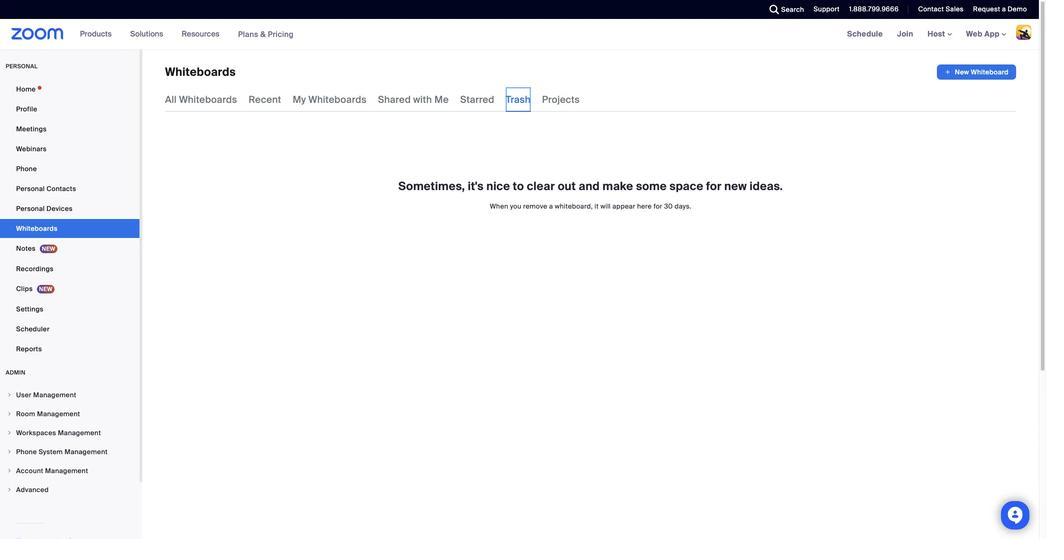 Task type: describe. For each thing, give the bounding box(es) containing it.
scheduler link
[[0, 320, 139, 339]]

user management menu item
[[0, 386, 139, 404]]

products button
[[80, 19, 116, 49]]

new whiteboard
[[955, 68, 1009, 76]]

it
[[595, 202, 599, 211]]

reports
[[16, 345, 42, 353]]

1 horizontal spatial for
[[706, 179, 722, 194]]

pricing
[[268, 29, 294, 39]]

will
[[600, 202, 611, 211]]

admin menu menu
[[0, 386, 139, 500]]

sometimes,
[[398, 179, 465, 194]]

workspaces
[[16, 429, 56, 437]]

room
[[16, 410, 35, 418]]

schedule link
[[840, 19, 890, 49]]

whiteboard,
[[555, 202, 593, 211]]

clips link
[[0, 279, 139, 299]]

plans
[[238, 29, 258, 39]]

resources
[[182, 29, 219, 39]]

&
[[260, 29, 266, 39]]

starred
[[460, 93, 494, 106]]

make
[[603, 179, 633, 194]]

space
[[670, 179, 703, 194]]

here
[[637, 202, 652, 211]]

personal
[[6, 63, 38, 70]]

personal contacts link
[[0, 179, 139, 198]]

contacts
[[47, 185, 76, 193]]

right image for account
[[7, 468, 12, 474]]

schedule
[[847, 29, 883, 39]]

personal devices
[[16, 204, 73, 213]]

profile picture image
[[1016, 25, 1031, 40]]

account
[[16, 467, 43, 475]]

banner containing products
[[0, 19, 1039, 50]]

new whiteboard button
[[937, 65, 1016, 80]]

recent
[[249, 93, 281, 106]]

clear
[[527, 179, 555, 194]]

resources button
[[182, 19, 224, 49]]

whiteboards application
[[165, 65, 1016, 80]]

30
[[664, 202, 673, 211]]

1.888.799.9666
[[849, 5, 899, 13]]

settings
[[16, 305, 43, 314]]

out
[[558, 179, 576, 194]]

meetings
[[16, 125, 47, 133]]

join
[[897, 29, 913, 39]]

my
[[293, 93, 306, 106]]

plans & pricing
[[238, 29, 294, 39]]

it's
[[468, 179, 484, 194]]

you
[[510, 202, 521, 211]]

whiteboards inside personal menu menu
[[16, 224, 57, 233]]

room management menu item
[[0, 405, 139, 423]]

host
[[928, 29, 947, 39]]

with
[[413, 93, 432, 106]]

web app
[[966, 29, 1000, 39]]

management for account management
[[45, 467, 88, 475]]

reports link
[[0, 340, 139, 359]]

all whiteboards
[[165, 93, 237, 106]]

notes link
[[0, 239, 139, 259]]

recordings
[[16, 265, 53, 273]]

whiteboard
[[971, 68, 1009, 76]]

account management
[[16, 467, 88, 475]]

to
[[513, 179, 524, 194]]

workspaces management menu item
[[0, 424, 139, 442]]

ideas.
[[750, 179, 783, 194]]

request
[[973, 5, 1000, 13]]

notes
[[16, 244, 36, 253]]

management for workspaces management
[[58, 429, 101, 437]]

days.
[[675, 202, 691, 211]]

home link
[[0, 80, 139, 99]]

webinars link
[[0, 139, 139, 158]]

web app button
[[966, 29, 1006, 39]]

right image for workspaces
[[7, 430, 12, 436]]

zoom logo image
[[11, 28, 63, 40]]

user management
[[16, 391, 76, 399]]

admin
[[6, 369, 26, 377]]

whiteboards link
[[0, 219, 139, 238]]

whiteboards right my
[[308, 93, 367, 106]]

account management menu item
[[0, 462, 139, 480]]

app
[[984, 29, 1000, 39]]

devices
[[47, 204, 73, 213]]

when
[[490, 202, 508, 211]]

scheduler
[[16, 325, 50, 334]]



Task type: locate. For each thing, give the bounding box(es) containing it.
host button
[[928, 29, 952, 39]]

phone up account
[[16, 448, 37, 456]]

product information navigation
[[73, 19, 301, 50]]

remove
[[523, 202, 547, 211]]

some
[[636, 179, 667, 194]]

right image inside workspaces management menu item
[[7, 430, 12, 436]]

0 horizontal spatial for
[[654, 202, 662, 211]]

6 right image from the top
[[7, 487, 12, 493]]

1 vertical spatial personal
[[16, 204, 45, 213]]

0 vertical spatial for
[[706, 179, 722, 194]]

all
[[165, 93, 177, 106]]

management up workspaces management
[[37, 410, 80, 418]]

right image left the room at the left of the page
[[7, 411, 12, 417]]

profile link
[[0, 100, 139, 119]]

right image left 'workspaces'
[[7, 430, 12, 436]]

right image left account
[[7, 468, 12, 474]]

management up room management
[[33, 391, 76, 399]]

personal for personal contacts
[[16, 185, 45, 193]]

whiteboards inside application
[[165, 65, 236, 79]]

whiteboards right all
[[179, 93, 237, 106]]

right image
[[7, 392, 12, 398], [7, 411, 12, 417], [7, 430, 12, 436], [7, 449, 12, 455], [7, 468, 12, 474], [7, 487, 12, 493]]

meetings navigation
[[840, 19, 1039, 50]]

banner
[[0, 19, 1039, 50]]

2 phone from the top
[[16, 448, 37, 456]]

products
[[80, 29, 112, 39]]

management inside menu item
[[58, 429, 101, 437]]

management up advanced menu item
[[45, 467, 88, 475]]

support
[[814, 5, 840, 13]]

phone system management
[[16, 448, 108, 456]]

advanced menu item
[[0, 481, 139, 499]]

shared with me
[[378, 93, 449, 106]]

5 right image from the top
[[7, 468, 12, 474]]

join link
[[890, 19, 920, 49]]

when you remove a whiteboard, it will appear here for 30 days.
[[490, 202, 691, 211]]

right image left "user"
[[7, 392, 12, 398]]

advanced
[[16, 486, 49, 494]]

shared
[[378, 93, 411, 106]]

solutions button
[[130, 19, 168, 49]]

webinars
[[16, 145, 47, 153]]

management inside menu item
[[37, 410, 80, 418]]

personal menu menu
[[0, 80, 139, 360]]

phone system management menu item
[[0, 443, 139, 461]]

nice
[[486, 179, 510, 194]]

workspaces management
[[16, 429, 101, 437]]

1 vertical spatial phone
[[16, 448, 37, 456]]

0 vertical spatial personal
[[16, 185, 45, 193]]

new
[[955, 68, 969, 76]]

2 right image from the top
[[7, 411, 12, 417]]

management for user management
[[33, 391, 76, 399]]

right image left system
[[7, 449, 12, 455]]

2 personal from the top
[[16, 204, 45, 213]]

management up account management menu item on the left bottom of page
[[65, 448, 108, 456]]

for left 30 at right
[[654, 202, 662, 211]]

sometimes, it's nice to clear out and make some space for new ideas.
[[398, 179, 783, 194]]

personal down personal contacts
[[16, 204, 45, 213]]

settings link
[[0, 300, 139, 319]]

0 horizontal spatial a
[[549, 202, 553, 211]]

for left new
[[706, 179, 722, 194]]

projects
[[542, 93, 580, 106]]

tabs of all whiteboard page tab list
[[165, 87, 580, 112]]

my whiteboards
[[293, 93, 367, 106]]

phone link
[[0, 159, 139, 178]]

management up phone system management menu item
[[58, 429, 101, 437]]

personal up personal devices
[[16, 185, 45, 193]]

clips
[[16, 285, 33, 293]]

1 vertical spatial a
[[549, 202, 553, 211]]

a right the remove on the top right of the page
[[549, 202, 553, 211]]

personal for personal devices
[[16, 204, 45, 213]]

solutions
[[130, 29, 163, 39]]

search button
[[762, 0, 807, 19]]

phone
[[16, 165, 37, 173], [16, 448, 37, 456]]

phone inside personal menu menu
[[16, 165, 37, 173]]

right image for user
[[7, 392, 12, 398]]

3 right image from the top
[[7, 430, 12, 436]]

4 right image from the top
[[7, 449, 12, 455]]

meetings link
[[0, 120, 139, 139]]

request a demo
[[973, 5, 1027, 13]]

system
[[39, 448, 63, 456]]

room management
[[16, 410, 80, 418]]

trash
[[506, 93, 531, 106]]

me
[[434, 93, 449, 106]]

right image for room
[[7, 411, 12, 417]]

support link
[[807, 0, 842, 19], [814, 5, 840, 13]]

recordings link
[[0, 260, 139, 278]]

add image
[[945, 67, 951, 77]]

plans & pricing link
[[238, 29, 294, 39], [238, 29, 294, 39]]

phone inside menu item
[[16, 448, 37, 456]]

profile
[[16, 105, 37, 113]]

web
[[966, 29, 983, 39]]

whiteboards down personal devices
[[16, 224, 57, 233]]

right image for phone
[[7, 449, 12, 455]]

1 personal from the top
[[16, 185, 45, 193]]

contact sales
[[918, 5, 964, 13]]

phone for phone
[[16, 165, 37, 173]]

right image inside phone system management menu item
[[7, 449, 12, 455]]

0 vertical spatial phone
[[16, 165, 37, 173]]

a
[[1002, 5, 1006, 13], [549, 202, 553, 211]]

management
[[33, 391, 76, 399], [37, 410, 80, 418], [58, 429, 101, 437], [65, 448, 108, 456], [45, 467, 88, 475]]

0 vertical spatial a
[[1002, 5, 1006, 13]]

user
[[16, 391, 31, 399]]

sales
[[946, 5, 964, 13]]

home
[[16, 85, 36, 93]]

1 horizontal spatial a
[[1002, 5, 1006, 13]]

right image left advanced at the bottom of page
[[7, 487, 12, 493]]

and
[[579, 179, 600, 194]]

whiteboards up all whiteboards
[[165, 65, 236, 79]]

phone for phone system management
[[16, 448, 37, 456]]

1 right image from the top
[[7, 392, 12, 398]]

right image inside room management menu item
[[7, 411, 12, 417]]

1 vertical spatial for
[[654, 202, 662, 211]]

right image inside advanced menu item
[[7, 487, 12, 493]]

personal devices link
[[0, 199, 139, 218]]

1 phone from the top
[[16, 165, 37, 173]]

search
[[781, 5, 804, 14]]

appear
[[613, 202, 635, 211]]

whiteboards
[[165, 65, 236, 79], [179, 93, 237, 106], [308, 93, 367, 106], [16, 224, 57, 233]]

new
[[724, 179, 747, 194]]

right image inside user management menu item
[[7, 392, 12, 398]]

personal inside personal devices link
[[16, 204, 45, 213]]

management for room management
[[37, 410, 80, 418]]

personal contacts
[[16, 185, 76, 193]]

a left demo
[[1002, 5, 1006, 13]]

request a demo link
[[966, 0, 1039, 19], [973, 5, 1027, 13]]

personal inside personal contacts link
[[16, 185, 45, 193]]

right image inside account management menu item
[[7, 468, 12, 474]]

contact
[[918, 5, 944, 13]]

for
[[706, 179, 722, 194], [654, 202, 662, 211]]

phone down webinars
[[16, 165, 37, 173]]

contact sales link
[[911, 0, 966, 19], [918, 5, 964, 13]]



Task type: vqa. For each thing, say whether or not it's contained in the screenshot.
THE NAME
no



